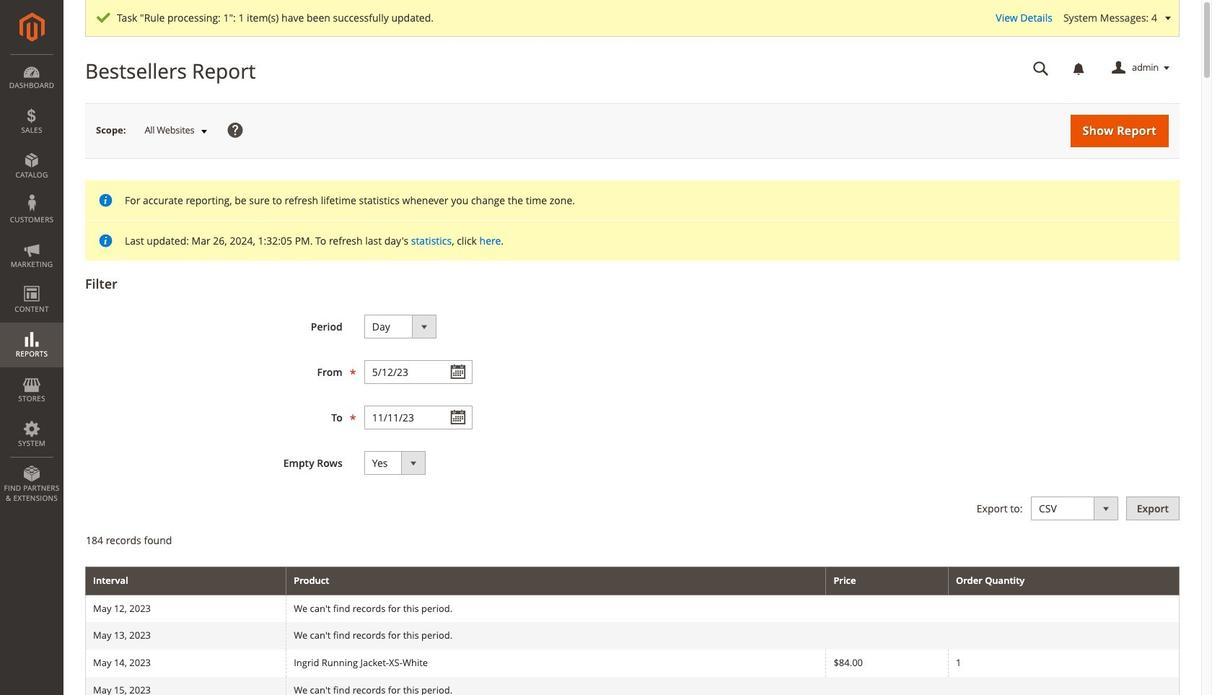 Task type: locate. For each thing, give the bounding box(es) containing it.
None text field
[[1023, 56, 1059, 81], [364, 360, 473, 384], [1023, 56, 1059, 81], [364, 360, 473, 384]]

None text field
[[364, 406, 473, 429]]

menu bar
[[0, 54, 64, 510]]



Task type: describe. For each thing, give the bounding box(es) containing it.
magento admin panel image
[[19, 12, 44, 42]]



